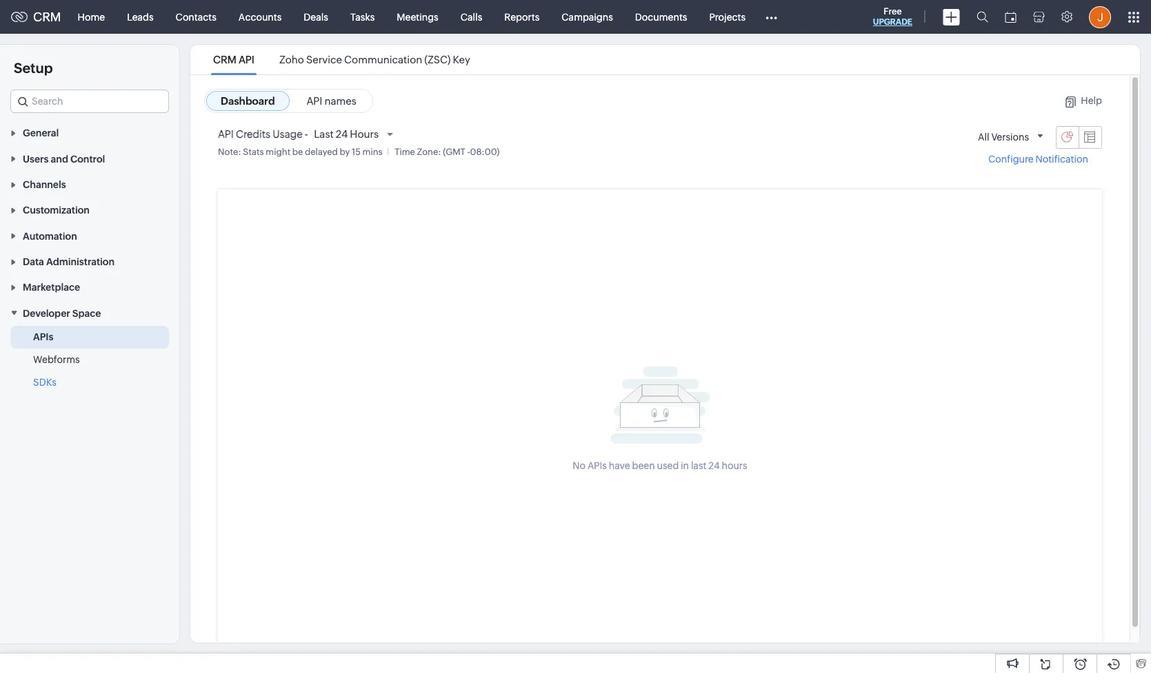 Task type: vqa. For each thing, say whether or not it's contained in the screenshot.
right Morasca
no



Task type: locate. For each thing, give the bounding box(es) containing it.
deals
[[304, 11, 328, 22]]

key
[[453, 54, 470, 66]]

no
[[573, 461, 586, 472]]

crm left home link
[[33, 10, 61, 24]]

- left last
[[305, 128, 308, 140]]

all versions
[[978, 132, 1029, 143]]

upgrade
[[873, 17, 913, 27]]

apis inside developer space region
[[33, 332, 53, 343]]

channels button
[[0, 172, 179, 197]]

apis down "developer"
[[33, 332, 53, 343]]

0 horizontal spatial -
[[305, 128, 308, 140]]

versions
[[992, 132, 1029, 143]]

might
[[266, 147, 291, 157]]

api for api credits usage - last 24 hours
[[218, 128, 234, 140]]

create menu image
[[943, 9, 960, 25]]

-
[[305, 128, 308, 140], [467, 147, 470, 157]]

2 horizontal spatial api
[[307, 95, 322, 107]]

0 vertical spatial -
[[305, 128, 308, 140]]

zoho service communication (zsc) key
[[279, 54, 470, 66]]

administration
[[46, 257, 115, 268]]

marketplace button
[[0, 275, 179, 300]]

1 vertical spatial 24
[[709, 461, 720, 472]]

list containing crm api
[[201, 45, 483, 74]]

search image
[[977, 11, 988, 23]]

24
[[336, 128, 348, 140], [709, 461, 720, 472]]

developer space
[[23, 308, 101, 319]]

tasks
[[350, 11, 375, 22]]

delayed
[[305, 147, 338, 157]]

space
[[72, 308, 101, 319]]

all
[[978, 132, 990, 143]]

0 horizontal spatial crm
[[33, 10, 61, 24]]

crm up dashboard link
[[213, 54, 237, 66]]

general
[[23, 128, 59, 139]]

automation
[[23, 231, 77, 242]]

data administration button
[[0, 249, 179, 275]]

1 vertical spatial apis
[[588, 461, 607, 472]]

been
[[632, 461, 655, 472]]

0 vertical spatial crm
[[33, 10, 61, 24]]

hours
[[350, 128, 379, 140]]

0 horizontal spatial 24
[[336, 128, 348, 140]]

api
[[239, 54, 254, 66], [307, 95, 322, 107], [218, 128, 234, 140]]

crm
[[33, 10, 61, 24], [213, 54, 237, 66]]

crm inside list
[[213, 54, 237, 66]]

0 horizontal spatial api
[[218, 128, 234, 140]]

calendar image
[[1005, 11, 1017, 22]]

projects
[[709, 11, 746, 22]]

channels
[[23, 179, 66, 190]]

reports link
[[493, 0, 551, 33]]

1 horizontal spatial api
[[239, 54, 254, 66]]

users and control button
[[0, 146, 179, 172]]

api up dashboard link
[[239, 54, 254, 66]]

and
[[51, 154, 68, 165]]

0 vertical spatial apis
[[33, 332, 53, 343]]

1 horizontal spatial crm
[[213, 54, 237, 66]]

time zone: (gmt -08:00)
[[395, 147, 500, 157]]

marketplace
[[23, 282, 80, 293]]

notification
[[1036, 154, 1088, 165]]

home link
[[67, 0, 116, 33]]

reports
[[504, 11, 540, 22]]

api up note:
[[218, 128, 234, 140]]

general button
[[0, 120, 179, 146]]

sdks
[[33, 377, 56, 388]]

1 vertical spatial api
[[307, 95, 322, 107]]

2 vertical spatial api
[[218, 128, 234, 140]]

zone:
[[417, 147, 441, 157]]

mins
[[362, 147, 383, 157]]

24 right last
[[336, 128, 348, 140]]

apis right no
[[588, 461, 607, 472]]

hours
[[722, 461, 748, 472]]

crm for crm
[[33, 10, 61, 24]]

campaigns
[[562, 11, 613, 22]]

apis
[[33, 332, 53, 343], [588, 461, 607, 472]]

no apis have been used in last 24 hours
[[573, 461, 748, 472]]

1 horizontal spatial -
[[467, 147, 470, 157]]

create menu element
[[935, 0, 968, 33]]

0 horizontal spatial apis
[[33, 332, 53, 343]]

documents link
[[624, 0, 698, 33]]

Other Modules field
[[757, 6, 786, 28]]

used
[[657, 461, 679, 472]]

1 vertical spatial crm
[[213, 54, 237, 66]]

automation button
[[0, 223, 179, 249]]

api left names
[[307, 95, 322, 107]]

None field
[[10, 90, 169, 113]]

zoho
[[279, 54, 304, 66]]

0 vertical spatial api
[[239, 54, 254, 66]]

projects link
[[698, 0, 757, 33]]

crm for crm api
[[213, 54, 237, 66]]

1 vertical spatial -
[[467, 147, 470, 157]]

24 right last on the bottom of the page
[[709, 461, 720, 472]]

campaigns link
[[551, 0, 624, 33]]

in
[[681, 461, 689, 472]]

credits
[[236, 128, 270, 140]]

note: stats might be delayed by 15 mins
[[218, 147, 383, 157]]

api inside list
[[239, 54, 254, 66]]

list
[[201, 45, 483, 74]]

- right (gmt
[[467, 147, 470, 157]]



Task type: describe. For each thing, give the bounding box(es) containing it.
home
[[78, 11, 105, 22]]

accounts
[[239, 11, 282, 22]]

zoho service communication (zsc) key link
[[277, 54, 472, 66]]

crm api
[[213, 54, 254, 66]]

search element
[[968, 0, 997, 34]]

All Versions field
[[973, 126, 1051, 149]]

free upgrade
[[873, 6, 913, 27]]

1 horizontal spatial 24
[[709, 461, 720, 472]]

crm api link
[[211, 54, 256, 66]]

users and control
[[23, 154, 105, 165]]

calls link
[[450, 0, 493, 33]]

stats
[[243, 147, 264, 157]]

calls
[[461, 11, 482, 22]]

data administration
[[23, 257, 115, 268]]

crm link
[[11, 10, 61, 24]]

last
[[691, 461, 707, 472]]

free
[[884, 6, 902, 17]]

- for usage
[[305, 128, 308, 140]]

time
[[395, 147, 415, 157]]

developer space region
[[0, 326, 179, 394]]

leads
[[127, 11, 154, 22]]

15
[[352, 147, 361, 157]]

help
[[1081, 95, 1102, 106]]

configure notification
[[988, 154, 1088, 165]]

have
[[609, 461, 630, 472]]

communication
[[344, 54, 422, 66]]

Search text field
[[11, 90, 168, 112]]

(zsc)
[[424, 54, 451, 66]]

note:
[[218, 147, 241, 157]]

contacts
[[176, 11, 216, 22]]

data
[[23, 257, 44, 268]]

setup
[[14, 60, 53, 76]]

(gmt
[[443, 147, 466, 157]]

webforms link
[[33, 353, 80, 367]]

customization
[[23, 205, 90, 216]]

sdks link
[[33, 376, 56, 390]]

profile element
[[1081, 0, 1120, 33]]

contacts link
[[165, 0, 228, 33]]

1 horizontal spatial apis
[[588, 461, 607, 472]]

developer
[[23, 308, 70, 319]]

service
[[306, 54, 342, 66]]

by
[[340, 147, 350, 157]]

be
[[292, 147, 303, 157]]

accounts link
[[228, 0, 293, 33]]

deals link
[[293, 0, 339, 33]]

apis link
[[33, 330, 53, 344]]

0 vertical spatial 24
[[336, 128, 348, 140]]

webforms
[[33, 354, 80, 365]]

users
[[23, 154, 49, 165]]

api names
[[307, 95, 357, 107]]

meetings
[[397, 11, 439, 22]]

documents
[[635, 11, 687, 22]]

dashboard
[[221, 95, 275, 107]]

developer space button
[[0, 300, 179, 326]]

last
[[314, 128, 334, 140]]

configure
[[988, 154, 1034, 165]]

usage
[[273, 128, 303, 140]]

control
[[70, 154, 105, 165]]

names
[[325, 95, 357, 107]]

tasks link
[[339, 0, 386, 33]]

customization button
[[0, 197, 179, 223]]

api for api names
[[307, 95, 322, 107]]

08:00)
[[470, 147, 500, 157]]

api names link
[[292, 91, 371, 111]]

leads link
[[116, 0, 165, 33]]

- for (gmt
[[467, 147, 470, 157]]

profile image
[[1089, 6, 1111, 28]]

meetings link
[[386, 0, 450, 33]]

api credits usage - last 24 hours
[[218, 128, 379, 140]]

dashboard link
[[206, 91, 289, 111]]



